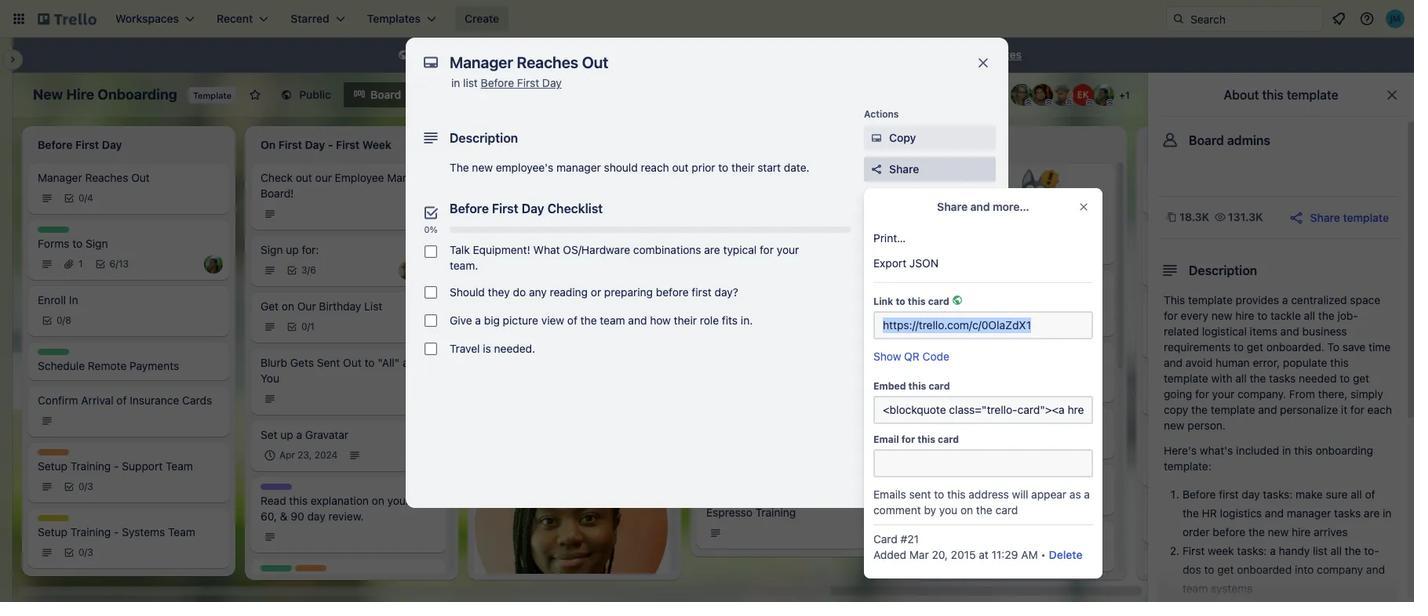 Task type: vqa. For each thing, say whether or not it's contained in the screenshot.
sm icon inside Add another list Link
no



Task type: locate. For each thing, give the bounding box(es) containing it.
get on our birthday list link
[[261, 299, 437, 315]]

out inside check out our employee manual board!
[[296, 171, 312, 185]]

1 vertical spatial -
[[114, 526, 119, 539]]

get inside before first day tasks: make sure all of the hr logistics and manager tasks are in order before the new hire arrives first week tasks: a handy list all the to- dos to get onboarded into company and team systems
[[1218, 564, 1235, 577]]

setup for setup training - support team
[[38, 460, 67, 473]]

day
[[1242, 488, 1261, 502], [307, 510, 326, 524]]

sm image down actions
[[869, 130, 885, 146]]

out left prior
[[672, 161, 689, 174]]

1 horizontal spatial in
[[1283, 444, 1292, 458]]

software
[[930, 294, 975, 307]]

1 setup from the top
[[38, 460, 67, 473]]

0 vertical spatial amy freiderson (amyfreiderson) image
[[1011, 84, 1033, 106]]

1 vertical spatial 0 / 3
[[79, 547, 93, 559]]

0 vertical spatial 0 / 3
[[79, 481, 93, 493]]

description up provides
[[1189, 264, 1258, 278]]

to right forms
[[72, 237, 83, 250]]

day down employee's
[[522, 202, 545, 216]]

chairs
[[1019, 360, 1051, 373]]

tasks inside before first day tasks: make sure all of the hr logistics and manager tasks are in order before the new hire arrives first week tasks: a handy list all the to- dos to get onboarded into company and team systems
[[1335, 507, 1362, 521]]

centralized
[[1292, 294, 1348, 307]]

chris temperson (christemperson) image
[[1052, 84, 1074, 106], [851, 411, 870, 430]]

before first day tasks: make sure all of the hr logistics and manager tasks are in order before the new hire arrives first week tasks: a handy list all the to- dos to get onboarded into company and team systems
[[1183, 488, 1392, 596]]

0 horizontal spatial description
[[450, 131, 518, 145]]

1 horizontal spatial your
[[777, 243, 799, 257]]

link
[[874, 296, 894, 308]]

systems
[[122, 526, 165, 539]]

training left systems
[[70, 526, 111, 539]]

2 horizontal spatial get
[[1354, 372, 1370, 385]]

sm image up board link
[[396, 48, 411, 64]]

up right set
[[281, 429, 293, 442]]

more on desks & chairs
[[930, 360, 1051, 373]]

0 horizontal spatial andre gorte (andregorte) image
[[873, 411, 892, 430]]

sm image
[[396, 48, 411, 64], [869, 130, 885, 146]]

0 horizontal spatial tasks
[[1270, 372, 1296, 385]]

you
[[261, 372, 280, 385]]

0 vertical spatial out
[[131, 171, 150, 185]]

books
[[930, 473, 961, 486]]

2 horizontal spatial share
[[1311, 211, 1341, 224]]

1 vertical spatial their
[[674, 314, 697, 327]]

priscilla parjet (priscillaparjet) image left "qr"
[[873, 345, 892, 364]]

color: orange, title: "support team" element
[[38, 450, 69, 456], [295, 566, 327, 572]]

training
[[70, 460, 111, 473], [756, 506, 796, 520], [70, 526, 111, 539]]

0 vertical spatial get
[[261, 300, 279, 313]]

0 vertical spatial color: orange, title: "support team" element
[[38, 450, 69, 456]]

2 - from the top
[[114, 526, 119, 539]]

to up human at right bottom
[[1234, 341, 1244, 354]]

0 horizontal spatial out
[[296, 171, 312, 185]]

get left a
[[707, 327, 725, 341]]

- for support
[[114, 460, 119, 473]]

in
[[451, 76, 460, 90], [1283, 444, 1292, 458], [1383, 507, 1392, 521]]

are left typical at the right top of page
[[705, 243, 721, 257]]

1 down the our
[[310, 321, 315, 333]]

•
[[1041, 549, 1046, 562]]

1 vertical spatial tasks
[[1335, 507, 1362, 521]]

0 horizontal spatial team
[[600, 314, 625, 327]]

hire
[[1236, 309, 1255, 323], [1292, 526, 1311, 539]]

None text field
[[442, 49, 960, 77]]

sm image for copy
[[869, 130, 885, 146]]

2024
[[315, 450, 338, 462]]

amy freiderson (amyfreiderson) image down talk equipment! what os/hardware combinations are typical for your team. option
[[421, 261, 440, 280]]

are inside before first day tasks: make sure all of the hr logistics and manager tasks are in order before the new hire arrives first week tasks: a handy list all the to- dos to get onboarded into company and team systems
[[1364, 507, 1381, 521]]

a right as
[[1085, 488, 1091, 502]]

get building id and floor key card
[[707, 450, 881, 463]]

day up logistics
[[1242, 488, 1261, 502]]

1 horizontal spatial are
[[1364, 507, 1381, 521]]

1 vertical spatial 3
[[87, 481, 93, 493]]

a up tackle
[[1283, 294, 1289, 307]]

in inside here's what's included in this onboarding template:
[[1283, 444, 1292, 458]]

board left table link
[[371, 88, 401, 101]]

setup down color: yellow, title: "systems team" "element"
[[38, 526, 67, 539]]

is
[[439, 48, 447, 61], [483, 342, 491, 356]]

arrival
[[81, 394, 114, 407]]

up for for:
[[286, 243, 299, 257]]

floor
[[807, 450, 833, 463]]

0 vertical spatial your
[[777, 243, 799, 257]]

board for board
[[371, 88, 401, 101]]

Link to this card text field
[[874, 312, 1094, 340]]

the inside emails sent to this address will appear as a comment by you on the card
[[977, 504, 993, 517]]

2 setup from the top
[[38, 526, 67, 539]]

setup up color: yellow, title: "systems team" "element"
[[38, 460, 67, 473]]

1 vertical spatial board
[[1189, 133, 1225, 148]]

0 vertical spatial list
[[463, 76, 478, 90]]

0 vertical spatial setup
[[38, 460, 67, 473]]

day inside read this explanation on your 30, 60, & 90 day review.
[[307, 510, 326, 524]]

travel
[[450, 342, 480, 356]]

a inside emails sent to this address will appear as a comment by you on the card
[[1085, 488, 1091, 502]]

public
[[459, 48, 490, 61]]

1 horizontal spatial share
[[938, 200, 968, 214]]

share for share template
[[1311, 211, 1341, 224]]

0 vertical spatial card
[[857, 450, 881, 463]]

0 horizontal spatial share
[[890, 163, 920, 176]]

0 vertical spatial priscilla parjet (priscillaparjet) image
[[1093, 84, 1115, 106]]

priscilla parjet (priscillaparjet) image left sign up for:
[[204, 255, 223, 274]]

plants
[[930, 416, 961, 429]]

1 horizontal spatial out
[[343, 356, 362, 370]]

training for setup training - systems team
[[70, 526, 111, 539]]

samantha pivlot (samanthapivlot) image
[[421, 205, 440, 224], [851, 345, 870, 364]]

1 vertical spatial andre gorte (andregorte) image
[[873, 411, 892, 430]]

0 horizontal spatial 1
[[79, 258, 83, 270]]

0 vertical spatial -
[[114, 460, 119, 473]]

list down 'public'
[[463, 76, 478, 90]]

hire down provides
[[1236, 309, 1255, 323]]

sm image inside copy link
[[869, 130, 885, 146]]

1 vertical spatial sm image
[[869, 130, 885, 146]]

0 vertical spatial board
[[371, 88, 401, 101]]

to inside emails sent to this address will appear as a comment by you on the card
[[934, 488, 945, 502]]

logistics
[[1221, 507, 1263, 521]]

first up equipment!
[[492, 202, 519, 216]]

this inside this template provides a centralized space for every new hire to tackle all the job- related logistical items and business requirements to get onboarded. to save time and avoid human error, populate this template with all the tasks needed to get going for your company. from there, simply copy the template and personalize it for each new person.
[[1164, 294, 1186, 307]]

your left 30,
[[387, 495, 410, 508]]

1 horizontal spatial manager
[[1287, 507, 1332, 521]]

is for this
[[439, 48, 447, 61]]

job-
[[1338, 309, 1359, 323]]

copy.
[[687, 48, 714, 61]]

you
[[940, 504, 958, 517]]

before
[[481, 76, 514, 90], [450, 202, 489, 216], [1183, 488, 1217, 502]]

a up onboarded
[[1271, 545, 1276, 558]]

this up table link
[[415, 48, 436, 61]]

this inside here's what's included in this onboarding template:
[[1295, 444, 1313, 458]]

list inside before first day tasks: make sure all of the hr logistics and manager tasks are in order before the new hire arrives first week tasks: a handy list all the to- dos to get onboarded into company and team systems
[[1313, 545, 1328, 558]]

3 for setup training - systems team
[[87, 547, 93, 559]]

0 horizontal spatial color: orange, title: "support team" element
[[38, 450, 69, 456]]

first
[[692, 286, 712, 299], [1219, 488, 1239, 502]]

training right espresso
[[756, 506, 796, 520]]

ellie kulick (elliekulick2) image
[[1072, 84, 1094, 106]]

are up "to-"
[[1364, 507, 1381, 521]]

star or unstar board image
[[249, 89, 262, 101]]

priscilla parjet (priscillaparjet) image
[[204, 255, 223, 274], [873, 345, 892, 364]]

priscilla parjet (priscillaparjet) image up travel is needed. option
[[421, 318, 440, 337]]

onboarding
[[98, 86, 177, 103]]

in list before first day
[[451, 76, 562, 90]]

typical
[[724, 243, 757, 257]]

this
[[415, 48, 436, 61], [1164, 294, 1186, 307]]

delete button
[[1049, 548, 1083, 564]]

andre gorte (andregorte) image
[[1032, 84, 1054, 106], [873, 411, 892, 430]]

priscilla parjet (priscillaparjet) image
[[1093, 84, 1115, 106], [421, 318, 440, 337]]

employee
[[335, 171, 384, 185]]

avoid
[[1186, 356, 1213, 370]]

table link
[[414, 82, 478, 108]]

to right dos
[[1205, 564, 1215, 577]]

first down this is a public template for anyone on the internet to copy.
[[517, 76, 539, 90]]

team for setup training - systems team
[[168, 526, 195, 539]]

forms to sign
[[38, 237, 108, 250]]

1 vertical spatial are
[[1364, 507, 1381, 521]]

this down "to"
[[1331, 356, 1349, 370]]

share template button
[[1289, 210, 1390, 226]]

1 horizontal spatial out
[[672, 161, 689, 174]]

2 vertical spatial before
[[1183, 488, 1217, 502]]

1 horizontal spatial andre gorte (andregorte) image
[[1032, 84, 1054, 106]]

to down 'books'
[[934, 488, 945, 502]]

blurb gets sent out to "all" about you link
[[261, 356, 437, 387]]

desk
[[993, 278, 1019, 291]]

Email for this card text field
[[874, 450, 1094, 478]]

is left 'public'
[[439, 48, 447, 61]]

0 vertical spatial first
[[692, 286, 712, 299]]

sign right forms
[[86, 237, 108, 250]]

a left big
[[475, 314, 481, 327]]

2 vertical spatial in
[[1383, 507, 1392, 521]]

0 horizontal spatial of
[[116, 394, 127, 407]]

first inside before first day tasks: make sure all of the hr logistics and manager tasks are in order before the new hire arrives first week tasks: a handy list all the to- dos to get onboarded into company and team systems
[[1219, 488, 1239, 502]]

your inside this template provides a centralized space for every new hire to tackle all the job- related logistical items and business requirements to get onboarded. to save time and avoid human error, populate this template with all the tasks needed to get going for your company. from there, simply copy the template and personalize it for each new person.
[[1213, 388, 1235, 401]]

a inside set up a gravatar link
[[296, 429, 302, 442]]

0 horizontal spatial are
[[705, 243, 721, 257]]

3 for setup training - support team
[[87, 481, 93, 493]]

0 horizontal spatial sm image
[[396, 48, 411, 64]]

1 horizontal spatial list
[[1313, 545, 1328, 558]]

to right link at right
[[896, 296, 906, 308]]

/ right desk on the right top of page
[[1022, 278, 1025, 291]]

before
[[656, 286, 689, 299], [1213, 526, 1246, 539]]

out
[[131, 171, 150, 185], [343, 356, 362, 370]]

day down this is a public template for anyone on the internet to copy.
[[542, 76, 562, 90]]

this up 90
[[289, 495, 308, 508]]

0 vertical spatial day
[[542, 76, 562, 90]]

this up every
[[1164, 294, 1186, 307]]

first inside before first day tasks: make sure all of the hr logistics and manager tasks are in order before the new hire arrives first week tasks: a handy list all the to- dos to get onboarded into company and team systems
[[1183, 545, 1205, 558]]

this right about
[[1263, 88, 1284, 102]]

tasks: up onboarded
[[1238, 545, 1268, 558]]

0 vertical spatial chris temperson (christemperson) image
[[1052, 84, 1074, 106]]

explore
[[899, 48, 938, 61]]

6 / 13
[[110, 258, 129, 270]]

and left the how
[[628, 314, 647, 327]]

0 / 3 for support
[[79, 481, 93, 493]]

samantha pivlot (samanthapivlot) image up 0%
[[421, 205, 440, 224]]

with
[[1212, 372, 1233, 385]]

before inside before first day tasks: make sure all of the hr logistics and manager tasks are in order before the new hire arrives first week tasks: a handy list all the to- dos to get onboarded into company and team systems
[[1183, 488, 1217, 502]]

color: green, title: "remote employees" element
[[38, 227, 69, 233], [38, 349, 69, 356], [930, 349, 961, 356], [261, 566, 292, 572]]

board for board admins
[[1189, 133, 1225, 148]]

out inside manager reaches out link
[[131, 171, 150, 185]]

your down with
[[1213, 388, 1235, 401]]

and down company.
[[1259, 404, 1278, 417]]

sent
[[910, 488, 932, 502]]

get inside "link"
[[707, 450, 725, 463]]

color: orange, title: "support team" element down confirm
[[38, 450, 69, 456]]

2 0 / 3 from the top
[[79, 547, 93, 559]]

& left 90
[[280, 510, 288, 524]]

1 vertical spatial first
[[492, 202, 519, 216]]

your
[[777, 243, 799, 257], [1213, 388, 1235, 401], [387, 495, 410, 508]]

0 horizontal spatial board
[[371, 88, 401, 101]]

description up the
[[450, 131, 518, 145]]

0 / 3 down setup training - support team
[[79, 481, 93, 493]]

support
[[122, 460, 163, 473]]

for left anyone
[[540, 48, 555, 61]]

0 vertical spatial sm image
[[396, 48, 411, 64]]

/ down setup training - support team
[[84, 481, 87, 493]]

0 vertical spatial up
[[286, 243, 299, 257]]

1 horizontal spatial description
[[1189, 264, 1258, 278]]

/
[[84, 192, 87, 204], [116, 258, 118, 270], [307, 265, 310, 276], [987, 278, 990, 291], [1022, 278, 1025, 291], [1095, 278, 1098, 291], [62, 315, 65, 327], [307, 321, 310, 333], [84, 481, 87, 493], [84, 547, 87, 559]]

in.
[[741, 314, 753, 327]]

order
[[1183, 526, 1210, 539]]

before up "hr"
[[1183, 488, 1217, 502]]

should they do any reading or preparing before first day?
[[450, 286, 739, 299]]

for inside talk equipment! what os/hardware combinations are typical for your team.
[[760, 243, 774, 257]]

first
[[517, 76, 539, 90], [492, 202, 519, 216], [1183, 545, 1205, 558]]

1 horizontal spatial first
[[1219, 488, 1239, 502]]

before down 'public'
[[481, 76, 514, 90]]

print… link
[[864, 226, 1103, 251]]

day inside before first day tasks: make sure all of the hr logistics and manager tasks are in order before the new hire arrives first week tasks: a handy list all the to- dos to get onboarded into company and team systems
[[1242, 488, 1261, 502]]

to
[[1328, 341, 1340, 354]]

open information menu image
[[1360, 11, 1376, 27]]

color: green, title: "remote employees" element for more
[[930, 349, 961, 356]]

- left support
[[114, 460, 119, 473]]

team down dos
[[1183, 583, 1209, 596]]

amy freiderson (amyfreiderson) image
[[1011, 84, 1033, 106], [421, 261, 440, 280]]

0 horizontal spatial day
[[307, 510, 326, 524]]

your inside read this explanation on your 30, 60, & 90 day review.
[[387, 495, 410, 508]]

get for get building id and floor key card
[[707, 450, 725, 463]]

samantha pivlot (samanthapivlot) image left show
[[851, 345, 870, 364]]

0 vertical spatial is
[[439, 48, 447, 61]]

1 horizontal spatial hire
[[1292, 526, 1311, 539]]

1 right ellie kulick (elliekulick2) icon
[[1126, 90, 1130, 101]]

2 vertical spatial training
[[70, 526, 111, 539]]

1 vertical spatial out
[[343, 356, 362, 370]]

the down logistics
[[1249, 526, 1266, 539]]

business
[[1303, 325, 1348, 338]]

the left "to-"
[[1345, 545, 1362, 558]]

requirements
[[1164, 341, 1231, 354]]

2 vertical spatial get
[[707, 450, 725, 463]]

list down arrives
[[1313, 545, 1328, 558]]

key
[[836, 450, 854, 463]]

manager down make
[[1287, 507, 1332, 521]]

1 vertical spatial before
[[1213, 526, 1246, 539]]

share for share and more…
[[938, 200, 968, 214]]

any
[[529, 286, 547, 299]]

to inside before first day tasks: make sure all of the hr logistics and manager tasks are in order before the new hire arrives first week tasks: a handy list all the to- dos to get onboarded into company and team systems
[[1205, 564, 1215, 577]]

chris temperson (christemperson) image up key
[[851, 411, 870, 430]]

this for this is a public template for anyone on the internet to copy.
[[415, 48, 436, 61]]

this
[[1263, 88, 1284, 102], [908, 296, 926, 308], [1331, 356, 1349, 370], [909, 381, 927, 393], [918, 434, 936, 446], [1295, 444, 1313, 458], [948, 488, 966, 502], [289, 495, 308, 508]]

on right explanation
[[372, 495, 385, 508]]

1 down forms to sign
[[79, 258, 83, 270]]

here's what's included in this onboarding template:
[[1164, 444, 1374, 473]]

1 vertical spatial get
[[707, 327, 725, 341]]

1 - from the top
[[114, 460, 119, 473]]

before first day checklist group
[[418, 238, 852, 364]]

this left onboarding
[[1295, 444, 1313, 458]]

on right you
[[961, 504, 974, 517]]

1 vertical spatial color: orange, title: "support team" element
[[295, 566, 327, 572]]

is inside group
[[483, 342, 491, 356]]

the up person.
[[1192, 404, 1208, 417]]

this up you
[[948, 488, 966, 502]]

tasks down sure
[[1335, 507, 1362, 521]]

1 vertical spatial priscilla parjet (priscillaparjet) image
[[873, 345, 892, 364]]

jeremy miller (jeremymiller198) image
[[1387, 9, 1405, 28]]

card down email
[[857, 450, 881, 463]]

appear
[[1032, 488, 1067, 502]]

2 horizontal spatial your
[[1213, 388, 1235, 401]]

out right reaches
[[131, 171, 150, 185]]

6 down for:
[[310, 265, 316, 276]]

combinations
[[633, 243, 702, 257]]

show
[[874, 350, 902, 364]]

team inside before first day tasks: make sure all of the hr logistics and manager tasks are in order before the new hire arrives first week tasks: a handy list all the to- dos to get onboarded into company and team systems
[[1183, 583, 1209, 596]]

0 notifications image
[[1330, 9, 1349, 28]]

new inside before first day tasks: make sure all of the hr logistics and manager tasks are in order before the new hire arrives first week tasks: a handy list all the to- dos to get onboarded into company and team systems
[[1268, 526, 1289, 539]]

1 0 / 3 from the top
[[79, 481, 93, 493]]

0 horizontal spatial out
[[131, 171, 150, 185]]

0 horizontal spatial your
[[387, 495, 410, 508]]

this inside emails sent to this address will appear as a comment by you on the card
[[948, 488, 966, 502]]

0 / 4
[[79, 192, 93, 204]]

0 horizontal spatial sign
[[86, 237, 108, 250]]

3 / 6
[[301, 265, 316, 276]]

the
[[450, 161, 469, 174]]

copy link
[[864, 126, 996, 151]]

and down "to-"
[[1367, 564, 1386, 577]]

out inside blurb gets sent out to "all" about you
[[343, 356, 362, 370]]

confirm
[[38, 394, 78, 407]]

and inside "link"
[[785, 450, 804, 463]]

1 vertical spatial samantha pivlot (samanthapivlot) image
[[851, 345, 870, 364]]

1 horizontal spatial of
[[568, 314, 578, 327]]

actions
[[864, 108, 899, 120]]

before up the how
[[656, 286, 689, 299]]

0 horizontal spatial get
[[1218, 564, 1235, 577]]

1 vertical spatial chris temperson (christemperson) image
[[851, 411, 870, 430]]

1 vertical spatial 1
[[79, 258, 83, 270]]

1 vertical spatial amy freiderson (amyfreiderson) image
[[421, 261, 440, 280]]

3
[[301, 265, 307, 276], [87, 481, 93, 493], [87, 547, 93, 559]]

0 vertical spatial day
[[1242, 488, 1261, 502]]

team inside setup training - support team link
[[166, 460, 193, 473]]

tasks: left make
[[1263, 488, 1293, 502]]

more
[[930, 360, 956, 373]]

they
[[488, 286, 510, 299]]

to inside blurb gets sent out to "all" about you
[[365, 356, 375, 370]]

color: yellow, title: "systems team" element
[[38, 516, 69, 522]]

/ down manager reaches out
[[84, 192, 87, 204]]

this for this template provides a centralized space for every new hire to tackle all the job- related logistical items and business requirements to get onboarded. to save time and avoid human error, populate this template with all the tasks needed to get going for your company. from there, simply copy the template and personalize it for each new person.
[[1164, 294, 1186, 307]]

team right support
[[166, 460, 193, 473]]

Search field
[[1186, 7, 1323, 31]]

0 horizontal spatial hire
[[1236, 309, 1255, 323]]

team inside setup training - systems team link
[[168, 526, 195, 539]]

0 vertical spatial hire
[[1236, 309, 1255, 323]]

priscilla parjet (priscillaparjet) image left +
[[1093, 84, 1115, 106]]

training left support
[[70, 460, 111, 473]]

before inside group
[[656, 286, 689, 299]]

get for get on our birthday list
[[261, 300, 279, 313]]

1 vertical spatial hire
[[1292, 526, 1311, 539]]

2 vertical spatial first
[[1183, 545, 1205, 558]]

0 / 3 down setup training - systems team
[[79, 547, 93, 559]]

building
[[728, 450, 768, 463]]

all
[[1305, 309, 1316, 323], [1236, 372, 1247, 385], [1351, 488, 1363, 502], [1331, 545, 1342, 558]]

0 horizontal spatial this
[[415, 48, 436, 61]]

20,
[[932, 549, 948, 562]]

0 vertical spatial get
[[1247, 341, 1264, 354]]

prior
[[692, 161, 716, 174]]

0 horizontal spatial their
[[674, 314, 697, 327]]

their
[[732, 161, 755, 174], [674, 314, 697, 327]]

1 vertical spatial in
[[1283, 444, 1292, 458]]

card up added
[[874, 533, 898, 546]]

"all"
[[378, 356, 400, 370]]

list
[[463, 76, 478, 90], [1313, 545, 1328, 558]]

1 horizontal spatial day
[[1242, 488, 1261, 502]]

0 horizontal spatial manager
[[557, 161, 601, 174]]



Task type: describe. For each thing, give the bounding box(es) containing it.
card inside emails sent to this address will appear as a comment by you on the card
[[996, 504, 1018, 517]]

new down copy
[[1164, 419, 1185, 433]]

enroll in
[[38, 294, 78, 307]]

about this template
[[1224, 88, 1339, 102]]

at
[[979, 549, 989, 562]]

get a tour
[[707, 327, 760, 341]]

address
[[969, 488, 1009, 502]]

first inside group
[[692, 286, 712, 299]]

on right anyone
[[597, 48, 610, 61]]

cards
[[182, 394, 212, 407]]

this inside read this explanation on your 30, 60, & 90 day review.
[[289, 495, 308, 508]]

date.
[[784, 161, 810, 174]]

sure
[[1326, 488, 1348, 502]]

0 vertical spatial first
[[517, 76, 539, 90]]

in inside before first day tasks: make sure all of the hr logistics and manager tasks are in order before the new hire arrives first week tasks: a handy list all the to- dos to get onboarded into company and team systems
[[1383, 507, 1392, 521]]

to right prior
[[719, 161, 729, 174]]

into
[[1295, 564, 1315, 577]]

primary element
[[0, 0, 1415, 38]]

/ left desk on the right top of page
[[987, 278, 990, 291]]

it
[[1342, 404, 1348, 417]]

all down human at right bottom
[[1236, 372, 1247, 385]]

all up company
[[1331, 545, 1342, 558]]

read this explanation on your 30, 60, & 90 day review. link
[[261, 494, 437, 525]]

get for get a tour
[[707, 327, 725, 341]]

this right embed
[[909, 381, 927, 393]]

get on our birthday list
[[261, 300, 383, 313]]

1 horizontal spatial &
[[1008, 360, 1016, 373]]

templates
[[970, 48, 1022, 61]]

on right more
[[958, 360, 971, 373]]

search image
[[1173, 13, 1186, 25]]

/ right headphones
[[1095, 278, 1098, 291]]

forms to sign link
[[38, 236, 220, 252]]

on inside emails sent to this address will appear as a comment by you on the card
[[961, 504, 974, 517]]

space
[[1351, 294, 1381, 307]]

the new employee's manager should reach out prior to their start date.
[[450, 161, 810, 174]]

manual
[[387, 171, 424, 185]]

calendar
[[508, 88, 554, 101]]

of inside before first day checklist group
[[568, 314, 578, 327]]

reaches
[[85, 171, 128, 185]]

personalize
[[1281, 404, 1339, 417]]

delete
[[1049, 549, 1083, 562]]

about
[[1224, 88, 1260, 102]]

books link
[[930, 472, 1105, 488]]

training for espresso training
[[756, 506, 796, 520]]

1 vertical spatial tasks:
[[1238, 545, 1268, 558]]

link to this card
[[874, 296, 950, 308]]

0 vertical spatial 1
[[1126, 90, 1130, 101]]

0 horizontal spatial chris temperson (christemperson) image
[[851, 411, 870, 430]]

human
[[1216, 356, 1250, 370]]

0 / 3 for systems
[[79, 547, 93, 559]]

provides
[[1236, 294, 1280, 307]]

to left copy.
[[674, 48, 684, 61]]

travel is needed.
[[450, 342, 536, 356]]

the up company.
[[1250, 372, 1267, 385]]

and down tackle
[[1281, 325, 1300, 338]]

of inside before first day tasks: make sure all of the hr logistics and manager tasks are in order before the new hire arrives first week tasks: a handy list all the to- dos to get onboarded into company and team systems
[[1366, 488, 1376, 502]]

hire inside this template provides a centralized space for every new hire to tackle all the job- related logistical items and business requirements to get onboarded. to save time and avoid human error, populate this template with all the tasks needed to get going for your company. from there, simply copy the template and personalize it for each new person.
[[1236, 309, 1255, 323]]

this right link at right
[[908, 296, 926, 308]]

0 down the our
[[301, 321, 307, 333]]

card down the equipment
[[929, 296, 950, 308]]

new up logistical
[[1212, 309, 1233, 323]]

before inside before first day tasks: make sure all of the hr logistics and manager tasks are in order before the new hire arrives first week tasks: a handy list all the to- dos to get onboarded into company and team systems
[[1213, 526, 1246, 539]]

card inside "link"
[[857, 450, 881, 463]]

create button
[[455, 6, 509, 31]]

0 horizontal spatial list
[[463, 76, 478, 90]]

create
[[465, 12, 499, 25]]

- for systems
[[114, 526, 119, 539]]

share for share
[[890, 163, 920, 176]]

all right sure
[[1351, 488, 1363, 502]]

check out our employee manual board!
[[261, 171, 424, 200]]

color: purple, title: "project requires design" element
[[261, 484, 292, 491]]

new right the
[[472, 161, 493, 174]]

0 vertical spatial before
[[481, 76, 514, 90]]

needed.
[[494, 342, 536, 356]]

check
[[261, 171, 293, 185]]

1 vertical spatial of
[[116, 394, 127, 407]]

chris temperson (christemperson) image
[[399, 261, 418, 280]]

logistical
[[1203, 325, 1247, 338]]

items
[[1250, 325, 1278, 338]]

is for travel
[[483, 342, 491, 356]]

arrives
[[1314, 526, 1349, 539]]

0 / 8
[[57, 315, 71, 327]]

0 vertical spatial their
[[732, 161, 755, 174]]

their inside before first day checklist group
[[674, 314, 697, 327]]

0 down setup training - support team
[[79, 481, 84, 493]]

0 horizontal spatial samantha pivlot (samanthapivlot) image
[[421, 205, 440, 224]]

color: green, title: "remote employees" element down the 60,
[[261, 566, 292, 572]]

and left 'more…'
[[971, 200, 990, 214]]

for right going
[[1196, 388, 1210, 401]]

the up business
[[1319, 309, 1335, 323]]

a
[[728, 327, 735, 341]]

a left 'public'
[[450, 48, 456, 61]]

fits
[[722, 314, 738, 327]]

json
[[910, 257, 939, 270]]

0 horizontal spatial amy freiderson (amyfreiderson) image
[[421, 261, 440, 280]]

0 horizontal spatial 6
[[110, 258, 116, 270]]

1 vertical spatial description
[[1189, 264, 1258, 278]]

0 vertical spatial description
[[450, 131, 518, 145]]

a inside before first day checklist group
[[475, 314, 481, 327]]

embed this card
[[874, 381, 950, 393]]

/ down the our
[[307, 321, 310, 333]]

tackle
[[1271, 309, 1302, 323]]

are inside talk equipment! what os/hardware combinations are typical for your team.
[[705, 243, 721, 257]]

each
[[1368, 404, 1393, 417]]

the left "hr"
[[1183, 507, 1200, 521]]

before for before first day checklist
[[450, 202, 489, 216]]

a inside before first day tasks: make sure all of the hr logistics and manager tasks are in order before the new hire arrives first week tasks: a handy list all the to- dos to get onboarded into company and team systems
[[1271, 545, 1276, 558]]

Give a big picture view of the team and how their role fits in. checkbox
[[425, 315, 437, 327]]

for up related
[[1164, 309, 1178, 323]]

on inside read this explanation on your 30, 60, & 90 day review.
[[372, 495, 385, 508]]

admins
[[1228, 133, 1271, 148]]

big
[[484, 314, 500, 327]]

0 horizontal spatial in
[[451, 76, 460, 90]]

list
[[364, 300, 383, 313]]

0 vertical spatial 3
[[301, 265, 307, 276]]

team for setup training - support team
[[166, 460, 193, 473]]

+
[[1120, 90, 1126, 101]]

/ down for:
[[307, 265, 310, 276]]

about
[[403, 356, 432, 370]]

and left avoid
[[1164, 356, 1183, 370]]

Board name text field
[[25, 82, 185, 108]]

share and more…
[[938, 200, 1030, 214]]

0 vertical spatial andre gorte (andregorte) image
[[1032, 84, 1054, 106]]

what
[[534, 243, 560, 257]]

comment
[[874, 504, 921, 517]]

here's
[[1164, 444, 1197, 458]]

your inside talk equipment! what os/hardware combinations are typical for your team.
[[777, 243, 799, 257]]

team inside before first day checklist group
[[600, 314, 625, 327]]

/ down setup training - systems team
[[84, 547, 87, 559]]

1 horizontal spatial color: orange, title: "support team" element
[[295, 566, 327, 572]]

for right it
[[1351, 404, 1365, 417]]

& inside read this explanation on your 30, 60, & 90 day review.
[[280, 510, 288, 524]]

Travel is needed. checkbox
[[425, 343, 437, 356]]

sm image for this is a public template for anyone on the internet to copy.
[[396, 48, 411, 64]]

start
[[758, 161, 781, 174]]

explore more templates link
[[890, 42, 1032, 68]]

time
[[1369, 341, 1391, 354]]

Embed this card text field
[[874, 396, 1094, 425]]

get a tour link
[[707, 326, 889, 342]]

1 horizontal spatial samantha pivlot (samanthapivlot) image
[[851, 345, 870, 364]]

and right logistics
[[1266, 507, 1284, 521]]

Talk Equipment! What OS/Hardware combinations are typical for your team. checkbox
[[425, 246, 437, 258]]

on left the our
[[282, 300, 294, 313]]

manager inside before first day tasks: make sure all of the hr logistics and manager tasks are in order before the new hire arrives first week tasks: a handy list all the to- dos to get onboarded into company and team systems
[[1287, 507, 1332, 521]]

card down more
[[929, 381, 950, 393]]

the inside before first day checklist group
[[581, 314, 597, 327]]

what's
[[1200, 444, 1234, 458]]

sent
[[317, 356, 340, 370]]

equipment
[[930, 278, 984, 291]]

should
[[450, 286, 485, 299]]

as
[[1070, 488, 1082, 502]]

should
[[604, 161, 638, 174]]

up for a
[[281, 429, 293, 442]]

populate
[[1284, 356, 1328, 370]]

1 vertical spatial priscilla parjet (priscillaparjet) image
[[421, 318, 440, 337]]

color: green, title: "remote employees" element for forms
[[38, 227, 69, 233]]

and inside before first day checklist group
[[628, 314, 647, 327]]

card inside 'card #21 added mar 20, 2015 at 11:29 am • delete'
[[874, 533, 898, 546]]

30,
[[413, 495, 429, 508]]

enroll in link
[[38, 293, 220, 309]]

birthday
[[319, 300, 361, 313]]

how
[[650, 314, 671, 327]]

this inside this template provides a centralized space for every new hire to tackle all the job- related logistical items and business requirements to get onboarded. to save time and avoid human error, populate this template with all the tasks needed to get going for your company. from there, simply copy the template and personalize it for each new person.
[[1331, 356, 1349, 370]]

/ down forms to sign link
[[116, 258, 118, 270]]

setup for setup training - systems team
[[38, 526, 67, 539]]

0 down setup training - systems team
[[79, 547, 84, 559]]

the left internet
[[613, 48, 629, 61]]

0 left 4
[[79, 192, 84, 204]]

simply
[[1351, 388, 1384, 401]]

1 horizontal spatial chris temperson (christemperson) image
[[1052, 84, 1074, 106]]

training for setup training - support team
[[70, 460, 111, 473]]

0 vertical spatial priscilla parjet (priscillaparjet) image
[[204, 255, 223, 274]]

0 vertical spatial manager
[[557, 161, 601, 174]]

close popover image
[[1078, 201, 1091, 214]]

setup training - systems team
[[38, 526, 195, 539]]

Should they do any reading or preparing before first day? checkbox
[[425, 287, 437, 299]]

a inside this template provides a centralized space for every new hire to tackle all the job- related logistical items and business requirements to get onboarded. to save time and avoid human error, populate this template with all the tasks needed to get going for your company. from there, simply copy the template and personalize it for each new person.
[[1283, 294, 1289, 307]]

to up there,
[[1340, 372, 1351, 385]]

email for this card
[[874, 434, 960, 446]]

setup training - support team link
[[38, 459, 220, 475]]

0 / 1
[[301, 321, 315, 333]]

included
[[1237, 444, 1280, 458]]

reading
[[550, 286, 588, 299]]

to up items
[[1258, 309, 1268, 323]]

id
[[771, 450, 782, 463]]

talk
[[450, 243, 470, 257]]

1 horizontal spatial get
[[1247, 341, 1264, 354]]

before for before first day tasks: make sure all of the hr logistics and manager tasks are in order before the new hire arrives first week tasks: a handy list all the to- dos to get onboarded into company and team systems
[[1183, 488, 1217, 502]]

/ down enroll in
[[62, 315, 65, 327]]

for:
[[302, 243, 319, 257]]

1 horizontal spatial 1
[[310, 321, 315, 333]]

this down plants
[[918, 434, 936, 446]]

before first day checklist
[[450, 202, 603, 216]]

all down the centralized
[[1305, 309, 1316, 323]]

this template provides a centralized space for every new hire to tackle all the job- related logistical items and business requirements to get onboarded. to save time and avoid human error, populate this template with all the tasks needed to get going for your company. from there, simply copy the template and personalize it for each new person.
[[1164, 294, 1393, 433]]

forms
[[38, 237, 69, 250]]

0 vertical spatial tasks:
[[1263, 488, 1293, 502]]

23,
[[298, 450, 312, 462]]

1 vertical spatial day
[[522, 202, 545, 216]]

hire inside before first day tasks: make sure all of the hr logistics and manager tasks are in order before the new hire arrives first week tasks: a handy list all the to- dos to get onboarded into company and team systems
[[1292, 526, 1311, 539]]

template inside button
[[1344, 211, 1390, 224]]

card down plants
[[938, 434, 960, 446]]

tasks inside this template provides a centralized space for every new hire to tackle all the job- related logistical items and business requirements to get onboarded. to save time and avoid human error, populate this template with all the tasks needed to get going for your company. from there, simply copy the template and personalize it for each new person.
[[1270, 372, 1296, 385]]

13
[[118, 258, 129, 270]]

for right email
[[902, 434, 916, 446]]

1 horizontal spatial sign
[[261, 243, 283, 257]]

desks
[[974, 360, 1005, 373]]

1 horizontal spatial 6
[[310, 265, 316, 276]]

in
[[69, 294, 78, 307]]

from
[[1290, 388, 1316, 401]]

export
[[874, 257, 907, 270]]

color: green, title: "remote employees" element for schedule
[[38, 349, 69, 356]]

more…
[[993, 200, 1030, 214]]

0 left 8
[[57, 315, 62, 327]]



